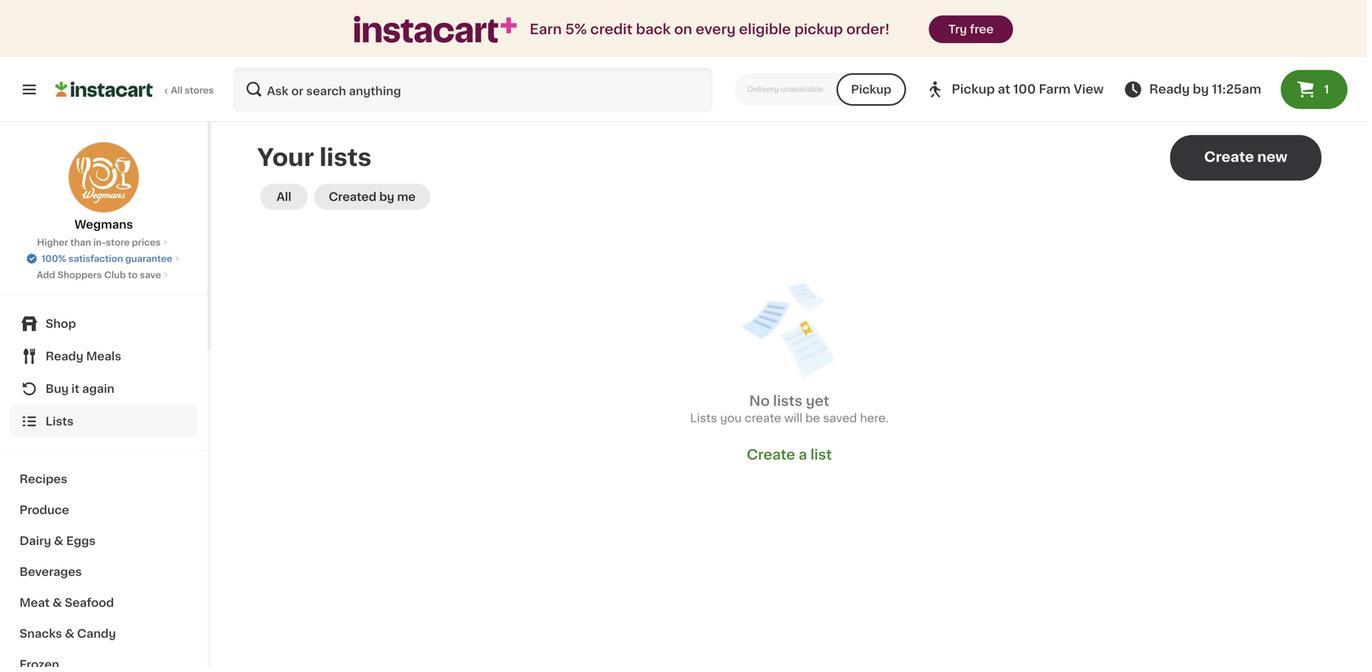 Task type: vqa. For each thing, say whether or not it's contained in the screenshot.
'Whole'
no



Task type: describe. For each thing, give the bounding box(es) containing it.
store
[[106, 238, 130, 247]]

eligible
[[739, 22, 791, 36]]

at
[[998, 83, 1011, 95]]

save
[[140, 271, 161, 280]]

than
[[70, 238, 91, 247]]

shoppers
[[57, 271, 102, 280]]

all for all stores
[[171, 86, 183, 95]]

meat
[[20, 598, 50, 609]]

100
[[1014, 83, 1037, 95]]

produce link
[[10, 495, 198, 526]]

meat & seafood
[[20, 598, 114, 609]]

list
[[811, 448, 832, 462]]

created by me
[[329, 191, 416, 203]]

pickup
[[795, 22, 844, 36]]

no lists yet lists you create will be saved here.
[[691, 394, 889, 424]]

on
[[675, 22, 693, 36]]

buy it again
[[46, 384, 115, 395]]

beverages
[[20, 567, 82, 578]]

will
[[785, 413, 803, 424]]

& for snacks
[[65, 629, 74, 640]]

5%
[[566, 22, 587, 36]]

lists for no
[[774, 394, 803, 408]]

wegmans
[[75, 219, 133, 230]]

prices
[[132, 238, 161, 247]]

all stores link
[[55, 67, 215, 112]]

ready meals
[[46, 351, 121, 362]]

you
[[721, 413, 742, 424]]

higher than in-store prices
[[37, 238, 161, 247]]

it
[[71, 384, 79, 395]]

no
[[750, 394, 770, 408]]

candy
[[77, 629, 116, 640]]

a
[[799, 448, 808, 462]]

every
[[696, 22, 736, 36]]

free
[[970, 24, 994, 35]]

created by me button
[[314, 184, 431, 210]]

to
[[128, 271, 138, 280]]

dairy
[[20, 536, 51, 547]]

higher than in-store prices link
[[37, 236, 171, 249]]

again
[[82, 384, 115, 395]]

here.
[[861, 413, 889, 424]]

created
[[329, 191, 377, 203]]

11:25am
[[1213, 83, 1262, 95]]

credit
[[591, 22, 633, 36]]

pickup at 100 farm view button
[[926, 67, 1104, 112]]

create new button
[[1171, 135, 1322, 181]]

beverages link
[[10, 557, 198, 588]]

be
[[806, 413, 821, 424]]

ready by 11:25am link
[[1124, 80, 1262, 99]]

by for ready
[[1194, 83, 1210, 95]]

yet
[[806, 394, 830, 408]]

meat & seafood link
[[10, 588, 198, 619]]

dairy & eggs link
[[10, 526, 198, 557]]

new
[[1258, 150, 1288, 164]]

me
[[397, 191, 416, 203]]

pickup for pickup
[[852, 84, 892, 95]]

buy
[[46, 384, 69, 395]]

shop link
[[10, 308, 198, 340]]

dairy & eggs
[[20, 536, 96, 547]]

Search field
[[235, 68, 712, 111]]

create
[[745, 413, 782, 424]]

100%
[[42, 254, 66, 263]]

100% satisfaction guarantee button
[[25, 249, 182, 265]]

in-
[[93, 238, 106, 247]]

farm
[[1039, 83, 1071, 95]]

recipes
[[20, 474, 67, 485]]

& for meat
[[52, 598, 62, 609]]



Task type: locate. For each thing, give the bounding box(es) containing it.
0 horizontal spatial ready
[[46, 351, 83, 362]]

by inside created by me button
[[379, 191, 395, 203]]

add
[[37, 271, 55, 280]]

wegmans logo image
[[68, 142, 140, 213]]

100% satisfaction guarantee
[[42, 254, 173, 263]]

ready meals link
[[10, 340, 198, 373]]

1 button
[[1282, 70, 1348, 109]]

ready for ready by 11:25am
[[1150, 83, 1191, 95]]

pickup for pickup at 100 farm view
[[952, 83, 995, 95]]

snacks & candy link
[[10, 619, 198, 650]]

lists inside the 'no lists yet lists you create will be saved here.'
[[691, 413, 718, 424]]

all down your
[[277, 191, 292, 203]]

by left me
[[379, 191, 395, 203]]

1 vertical spatial by
[[379, 191, 395, 203]]

guarantee
[[125, 254, 173, 263]]

create
[[1205, 150, 1255, 164], [747, 448, 796, 462]]

lists up will
[[774, 394, 803, 408]]

saved
[[824, 413, 858, 424]]

0 vertical spatial create
[[1205, 150, 1255, 164]]

create left the a
[[747, 448, 796, 462]]

& left eggs at the left
[[54, 536, 63, 547]]

buy it again link
[[10, 373, 198, 405]]

lists for your
[[320, 146, 372, 169]]

pickup button
[[837, 73, 907, 106]]

by for created
[[379, 191, 395, 203]]

1 horizontal spatial lists
[[774, 394, 803, 408]]

lists inside the 'no lists yet lists you create will be saved here.'
[[774, 394, 803, 408]]

earn
[[530, 22, 562, 36]]

try
[[949, 24, 968, 35]]

instacart plus icon image
[[354, 16, 517, 43]]

ready for ready meals
[[46, 351, 83, 362]]

pickup
[[952, 83, 995, 95], [852, 84, 892, 95]]

None search field
[[233, 67, 714, 112]]

1 horizontal spatial pickup
[[952, 83, 995, 95]]

add shoppers club to save
[[37, 271, 161, 280]]

ready by 11:25am
[[1150, 83, 1262, 95]]

ready down shop
[[46, 351, 83, 362]]

by left 11:25am
[[1194, 83, 1210, 95]]

your lists
[[257, 146, 372, 169]]

produce
[[20, 505, 69, 516]]

view
[[1074, 83, 1104, 95]]

meals
[[86, 351, 121, 362]]

pickup at 100 farm view
[[952, 83, 1104, 95]]

create inside "button"
[[1205, 150, 1255, 164]]

your
[[257, 146, 314, 169]]

shop
[[46, 318, 76, 330]]

back
[[636, 22, 671, 36]]

try free
[[949, 24, 994, 35]]

1 vertical spatial all
[[277, 191, 292, 203]]

1 horizontal spatial create
[[1205, 150, 1255, 164]]

by inside the ready by 11:25am link
[[1194, 83, 1210, 95]]

0 horizontal spatial by
[[379, 191, 395, 203]]

all button
[[261, 184, 308, 210]]

1 horizontal spatial by
[[1194, 83, 1210, 95]]

lists up "created"
[[320, 146, 372, 169]]

1 vertical spatial &
[[52, 598, 62, 609]]

ready left 11:25am
[[1150, 83, 1191, 95]]

create a list link
[[747, 446, 832, 464]]

create for create new
[[1205, 150, 1255, 164]]

& for dairy
[[54, 536, 63, 547]]

1 horizontal spatial ready
[[1150, 83, 1191, 95]]

create a list
[[747, 448, 832, 462]]

ready
[[1150, 83, 1191, 95], [46, 351, 83, 362]]

ready inside 'dropdown button'
[[46, 351, 83, 362]]

0 vertical spatial ready
[[1150, 83, 1191, 95]]

0 horizontal spatial lists
[[320, 146, 372, 169]]

satisfaction
[[69, 254, 123, 263]]

eggs
[[66, 536, 96, 547]]

create left 'new'
[[1205, 150, 1255, 164]]

all for all
[[277, 191, 292, 203]]

lists left you
[[691, 413, 718, 424]]

0 vertical spatial all
[[171, 86, 183, 95]]

seafood
[[65, 598, 114, 609]]

lists link
[[10, 405, 198, 438]]

recipes link
[[10, 464, 198, 495]]

lists
[[320, 146, 372, 169], [774, 394, 803, 408]]

club
[[104, 271, 126, 280]]

snacks & candy
[[20, 629, 116, 640]]

ready meals button
[[10, 340, 198, 373]]

&
[[54, 536, 63, 547], [52, 598, 62, 609], [65, 629, 74, 640]]

2 vertical spatial &
[[65, 629, 74, 640]]

wegmans link
[[68, 142, 140, 233]]

0 horizontal spatial lists
[[46, 416, 74, 427]]

higher
[[37, 238, 68, 247]]

stores
[[185, 86, 214, 95]]

lists
[[691, 413, 718, 424], [46, 416, 74, 427]]

0 horizontal spatial create
[[747, 448, 796, 462]]

0 horizontal spatial pickup
[[852, 84, 892, 95]]

by
[[1194, 83, 1210, 95], [379, 191, 395, 203]]

lists down 'buy'
[[46, 416, 74, 427]]

pickup inside pickup button
[[852, 84, 892, 95]]

0 vertical spatial by
[[1194, 83, 1210, 95]]

order!
[[847, 22, 890, 36]]

instacart logo image
[[55, 80, 153, 99]]

snacks
[[20, 629, 62, 640]]

1 vertical spatial lists
[[774, 394, 803, 408]]

all stores
[[171, 86, 214, 95]]

0 vertical spatial &
[[54, 536, 63, 547]]

& left 'candy'
[[65, 629, 74, 640]]

create for create a list
[[747, 448, 796, 462]]

1 vertical spatial ready
[[46, 351, 83, 362]]

all inside button
[[277, 191, 292, 203]]

create new
[[1205, 150, 1288, 164]]

pickup left at
[[952, 83, 995, 95]]

earn 5% credit back on every eligible pickup order!
[[530, 22, 890, 36]]

1 horizontal spatial all
[[277, 191, 292, 203]]

add shoppers club to save link
[[37, 269, 171, 282]]

service type group
[[735, 73, 907, 106]]

all left "stores"
[[171, 86, 183, 95]]

pickup down order!
[[852, 84, 892, 95]]

0 horizontal spatial all
[[171, 86, 183, 95]]

& right the meat
[[52, 598, 62, 609]]

1
[[1325, 84, 1330, 95]]

0 vertical spatial lists
[[320, 146, 372, 169]]

pickup inside pickup at 100 farm view popup button
[[952, 83, 995, 95]]

1 vertical spatial create
[[747, 448, 796, 462]]

1 horizontal spatial lists
[[691, 413, 718, 424]]



